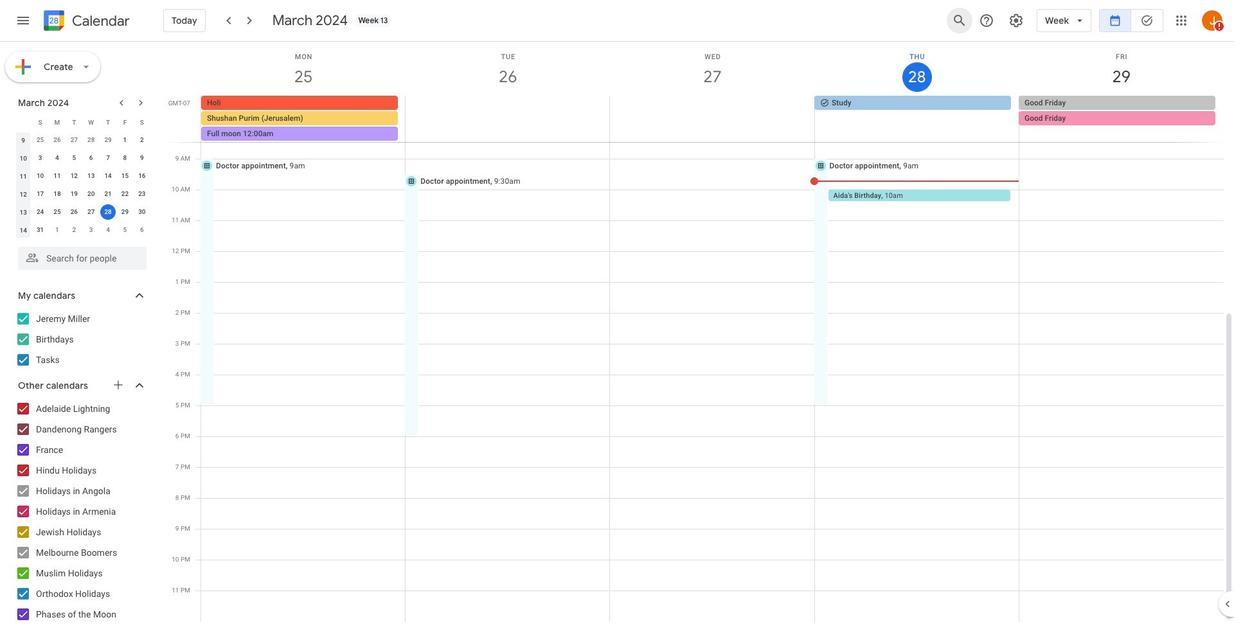 Task type: describe. For each thing, give the bounding box(es) containing it.
31 element
[[33, 222, 48, 238]]

4 element
[[49, 150, 65, 166]]

3 element
[[33, 150, 48, 166]]

15 element
[[117, 168, 133, 184]]

10 element
[[33, 168, 48, 184]]

cell inside 'march 2024' grid
[[100, 203, 117, 221]]

8 element
[[117, 150, 133, 166]]

6 element
[[83, 150, 99, 166]]

19 element
[[66, 186, 82, 202]]

Search for people text field
[[26, 247, 139, 270]]

11 element
[[49, 168, 65, 184]]

5 element
[[66, 150, 82, 166]]

20 element
[[83, 186, 99, 202]]

april 5 element
[[117, 222, 133, 238]]

30 element
[[134, 204, 150, 220]]

april 1 element
[[49, 222, 65, 238]]

main drawer image
[[15, 13, 31, 28]]

february 28 element
[[83, 132, 99, 148]]

settings menu image
[[1009, 13, 1024, 28]]

7 element
[[100, 150, 116, 166]]

march 2024 grid
[[12, 113, 150, 239]]

29 element
[[117, 204, 133, 220]]

24 element
[[33, 204, 48, 220]]

12 element
[[66, 168, 82, 184]]



Task type: vqa. For each thing, say whether or not it's contained in the screenshot.
first 'Barber Schedule , 10am' from right
no



Task type: locate. For each thing, give the bounding box(es) containing it.
28, today element
[[100, 204, 116, 220]]

None search field
[[0, 242, 159, 270]]

column header inside 'march 2024' grid
[[15, 113, 32, 131]]

february 25 element
[[33, 132, 48, 148]]

row group inside 'march 2024' grid
[[15, 131, 150, 239]]

add other calendars image
[[112, 379, 125, 392]]

9 element
[[134, 150, 150, 166]]

16 element
[[134, 168, 150, 184]]

cell
[[201, 96, 406, 142], [406, 96, 610, 142], [610, 96, 815, 142], [1019, 96, 1224, 142], [100, 203, 117, 221]]

april 4 element
[[100, 222, 116, 238]]

my calendars list
[[3, 309, 159, 370]]

heading inside calendar element
[[69, 13, 130, 29]]

1 element
[[117, 132, 133, 148]]

21 element
[[100, 186, 116, 202]]

february 29 element
[[100, 132, 116, 148]]

13 element
[[83, 168, 99, 184]]

other calendars list
[[3, 399, 159, 622]]

26 element
[[66, 204, 82, 220]]

grid
[[165, 42, 1235, 622]]

row group
[[15, 131, 150, 239]]

25 element
[[49, 204, 65, 220]]

22 element
[[117, 186, 133, 202]]

february 27 element
[[66, 132, 82, 148]]

heading
[[69, 13, 130, 29]]

april 2 element
[[66, 222, 82, 238]]

14 element
[[100, 168, 116, 184]]

calendar element
[[41, 8, 130, 36]]

february 26 element
[[49, 132, 65, 148]]

2 element
[[134, 132, 150, 148]]

april 6 element
[[134, 222, 150, 238]]

18 element
[[49, 186, 65, 202]]

17 element
[[33, 186, 48, 202]]

april 3 element
[[83, 222, 99, 238]]

23 element
[[134, 186, 150, 202]]

27 element
[[83, 204, 99, 220]]

column header
[[15, 113, 32, 131]]

row
[[195, 96, 1235, 142], [15, 113, 150, 131], [15, 131, 150, 149], [15, 149, 150, 167], [15, 167, 150, 185], [15, 185, 150, 203], [15, 203, 150, 221], [15, 221, 150, 239]]



